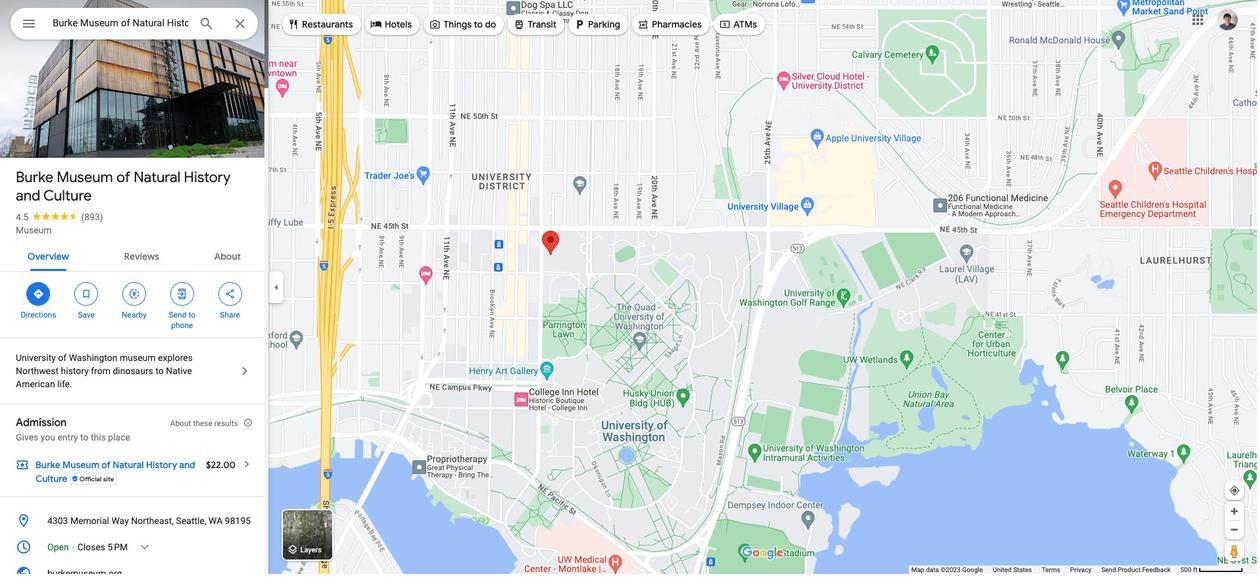 Task type: locate. For each thing, give the bounding box(es) containing it.
united states
[[993, 567, 1033, 574]]

1 vertical spatial burke museum of natural history and culture
[[36, 459, 195, 485]]

copy address image
[[239, 515, 251, 527]]

transit
[[528, 18, 557, 30]]

burke museum of natural history and culture down place
[[36, 459, 195, 485]]

send product feedback button
[[1102, 566, 1171, 575]]

4,055
[[34, 130, 59, 143]]

museum
[[120, 353, 156, 363]]

4.5 stars image
[[29, 212, 81, 221]]

 hotels
[[370, 17, 412, 31]]

to up phone
[[189, 311, 196, 320]]

send up phone
[[169, 311, 187, 320]]

of inside university of washington museum explores northwest history from dinosaurs to native american life.
[[58, 353, 67, 363]]

0 horizontal spatial history
[[146, 459, 177, 471]]

things
[[444, 18, 472, 30]]

send for send to phone
[[169, 311, 187, 320]]

burke
[[16, 169, 53, 187], [36, 459, 60, 471]]

0 horizontal spatial of
[[58, 353, 67, 363]]

seattle,
[[176, 516, 206, 527]]

and up 4.5
[[16, 187, 40, 205]]

and left "$22.00"
[[179, 459, 195, 471]]

show your location image
[[1230, 485, 1241, 497]]

culture left official
[[36, 473, 68, 485]]

open ⋅ closes 5 pm
[[47, 542, 128, 553]]

overview button
[[17, 240, 80, 271]]

send inside send to phone
[[169, 311, 187, 320]]

culture up 4.5 stars 'image'
[[43, 187, 92, 205]]

to inside send to phone
[[189, 311, 196, 320]]

1 horizontal spatial history
[[184, 169, 231, 187]]

about these results image
[[244, 419, 253, 428]]

footer containing map data ©2023 google
[[912, 566, 1181, 575]]

0 vertical spatial about
[[214, 251, 241, 263]]

directions
[[21, 311, 56, 320]]

atms
[[734, 18, 758, 30]]


[[638, 17, 650, 31]]

 search field
[[11, 8, 258, 42]]

about inside button
[[214, 251, 241, 263]]

about
[[214, 251, 241, 263], [170, 419, 191, 429]]

to left do
[[474, 18, 483, 30]]

©2023
[[941, 567, 961, 574]]

⋅
[[71, 542, 75, 553]]

wa
[[209, 516, 223, 527]]

1 vertical spatial natural
[[113, 459, 144, 471]]

united
[[993, 567, 1012, 574]]

privacy button
[[1071, 566, 1092, 575]]

tab list
[[0, 240, 269, 271]]

1 vertical spatial history
[[146, 459, 177, 471]]

0 horizontal spatial and
[[16, 187, 40, 205]]

send left product
[[1102, 567, 1117, 574]]

museum down 4.5
[[16, 225, 52, 236]]

about button
[[204, 240, 252, 271]]

dinosaurs
[[113, 366, 153, 377]]

to inside  things to do
[[474, 18, 483, 30]]

nearby
[[122, 311, 147, 320]]

map
[[912, 567, 925, 574]]

 things to do
[[429, 17, 497, 31]]

place
[[108, 432, 130, 443]]

0 vertical spatial send
[[169, 311, 187, 320]]

university of washington museum explores northwest history from dinosaurs to native american life.
[[16, 353, 193, 390]]

send
[[169, 311, 187, 320], [1102, 567, 1117, 574]]

tab list containing overview
[[0, 240, 269, 271]]

about left these
[[170, 419, 191, 429]]

1 vertical spatial of
[[58, 353, 67, 363]]

1 horizontal spatial send
[[1102, 567, 1117, 574]]

2 vertical spatial museum
[[63, 459, 99, 471]]

0 horizontal spatial about
[[170, 419, 191, 429]]

burke museum of natural history and culture up 893 reviews element
[[16, 169, 231, 205]]

send inside button
[[1102, 567, 1117, 574]]

0 horizontal spatial send
[[169, 311, 187, 320]]

google
[[963, 567, 984, 574]]

1 vertical spatial museum
[[16, 225, 52, 236]]

1 horizontal spatial of
[[102, 459, 111, 471]]

actions for burke museum of natural history and culture region
[[0, 272, 269, 338]]

2 horizontal spatial of
[[117, 169, 130, 187]]

1 horizontal spatial about
[[214, 251, 241, 263]]

museum up (893)
[[57, 169, 113, 187]]

culture
[[43, 187, 92, 205], [36, 473, 68, 485]]

washington
[[69, 353, 117, 363]]

show street view coverage image
[[1226, 542, 1245, 561]]

1 vertical spatial send
[[1102, 567, 1117, 574]]

footer
[[912, 566, 1181, 575]]

1 vertical spatial culture
[[36, 473, 68, 485]]

to
[[474, 18, 483, 30], [189, 311, 196, 320], [156, 366, 164, 377], [80, 432, 89, 443]]

to left native
[[156, 366, 164, 377]]

about up "" in the left of the page
[[214, 251, 241, 263]]

burke up 4.5
[[16, 169, 53, 187]]

entry
[[58, 432, 78, 443]]

google maps element
[[0, 0, 1258, 575]]

photo of burke museum of natural history and culture image
[[0, 0, 269, 169]]

4,055 photos
[[34, 130, 94, 143]]

0 vertical spatial history
[[184, 169, 231, 187]]

0 vertical spatial and
[[16, 187, 40, 205]]

(893)
[[81, 212, 103, 222]]

museum
[[57, 169, 113, 187], [16, 225, 52, 236], [63, 459, 99, 471]]

natural
[[134, 169, 181, 187], [113, 459, 144, 471]]

1 horizontal spatial and
[[179, 459, 195, 471]]

burke down you
[[36, 459, 60, 471]]

native
[[166, 366, 192, 377]]

layers
[[301, 547, 322, 555]]

500 ft
[[1181, 567, 1198, 574]]

museum up official
[[63, 459, 99, 471]]

None field
[[53, 15, 188, 31]]

 atms
[[719, 17, 758, 31]]


[[288, 17, 300, 31]]

1 vertical spatial about
[[170, 419, 191, 429]]

and
[[16, 187, 40, 205], [179, 459, 195, 471]]

history
[[184, 169, 231, 187], [146, 459, 177, 471]]

burke museum of natural history and culture
[[16, 169, 231, 205], [36, 459, 195, 485]]

do
[[485, 18, 497, 30]]

0 vertical spatial burke
[[16, 169, 53, 187]]

of
[[117, 169, 130, 187], [58, 353, 67, 363], [102, 459, 111, 471]]

 pharmacies
[[638, 17, 702, 31]]

none field inside burke museum of natural history and… field
[[53, 15, 188, 31]]

0 vertical spatial of
[[117, 169, 130, 187]]

from
[[91, 366, 111, 377]]



Task type: describe. For each thing, give the bounding box(es) containing it.
reviews
[[124, 251, 159, 263]]

 restaurants
[[288, 17, 353, 31]]

about for about
[[214, 251, 241, 263]]

hotels
[[385, 18, 412, 30]]


[[719, 17, 731, 31]]

you
[[41, 432, 55, 443]]

google account: nolan park  
(nolan.park@adept.ai) image
[[1218, 9, 1239, 30]]

0 vertical spatial museum
[[57, 169, 113, 187]]


[[370, 17, 382, 31]]


[[224, 287, 236, 301]]

4.5
[[16, 212, 29, 222]]

terms
[[1043, 567, 1061, 574]]

northwest
[[16, 366, 59, 377]]

4303 memorial way northeast, seattle, wa 98195 button
[[0, 508, 269, 535]]

send for send product feedback
[[1102, 567, 1117, 574]]

restaurants
[[302, 18, 353, 30]]

site
[[103, 475, 114, 483]]


[[80, 287, 92, 301]]

pharmacies
[[652, 18, 702, 30]]

memorial
[[70, 516, 109, 527]]

northeast,
[[131, 516, 174, 527]]

explores
[[158, 353, 193, 363]]

states
[[1014, 567, 1033, 574]]

united states button
[[993, 566, 1033, 575]]

 button
[[11, 8, 47, 42]]

4,055 photos button
[[10, 125, 100, 148]]

 transit
[[514, 17, 557, 31]]

burke museum of natural history and culture main content
[[0, 0, 269, 575]]

terms button
[[1043, 566, 1061, 575]]

museum button
[[16, 224, 52, 237]]

share
[[220, 311, 240, 320]]

gives you entry to this place
[[16, 432, 130, 443]]

history
[[61, 366, 89, 377]]

zoom in image
[[1230, 507, 1240, 517]]

results
[[214, 419, 238, 429]]

reviews button
[[114, 240, 170, 271]]

gives
[[16, 432, 38, 443]]

 parking
[[574, 17, 621, 31]]

photos
[[62, 130, 94, 143]]

privacy
[[1071, 567, 1092, 574]]

ft
[[1194, 567, 1198, 574]]

overview
[[28, 251, 69, 263]]

feedback
[[1143, 567, 1171, 574]]

1 vertical spatial and
[[179, 459, 195, 471]]

this
[[91, 432, 106, 443]]

to left this
[[80, 432, 89, 443]]

0 vertical spatial burke museum of natural history and culture
[[16, 169, 231, 205]]


[[574, 17, 586, 31]]

american
[[16, 379, 55, 390]]

zoom out image
[[1230, 525, 1240, 535]]

university
[[16, 353, 56, 363]]

4303
[[47, 516, 68, 527]]


[[33, 287, 44, 301]]

2 vertical spatial of
[[102, 459, 111, 471]]

map data ©2023 google
[[912, 567, 984, 574]]

500
[[1181, 567, 1192, 574]]

information for burke museum of natural history and culture region
[[0, 506, 269, 575]]


[[21, 14, 37, 33]]

show open hours for the week image
[[139, 542, 151, 554]]

about these results
[[170, 419, 238, 429]]

about for about these results
[[170, 419, 191, 429]]


[[429, 17, 441, 31]]

parking
[[589, 18, 621, 30]]

phone
[[171, 321, 193, 330]]

send product feedback
[[1102, 567, 1171, 574]]

0 vertical spatial culture
[[43, 187, 92, 205]]


[[176, 287, 188, 301]]

product
[[1118, 567, 1141, 574]]

$22.00
[[206, 459, 236, 471]]

5 pm
[[108, 542, 128, 553]]

send to phone
[[169, 311, 196, 330]]

4303 memorial way northeast, seattle, wa 98195
[[47, 516, 251, 527]]

tab list inside google maps element
[[0, 240, 269, 271]]

admission
[[16, 417, 67, 430]]

official
[[80, 475, 102, 483]]

closes
[[77, 542, 105, 553]]


[[514, 17, 525, 31]]

open
[[47, 542, 69, 553]]


[[128, 287, 140, 301]]

1 vertical spatial burke
[[36, 459, 60, 471]]

collapse side panel image
[[269, 280, 284, 295]]

893 reviews element
[[81, 212, 103, 222]]

university of washington museum explores northwest history from dinosaurs to native american life. button
[[0, 338, 269, 404]]

footer inside google maps element
[[912, 566, 1181, 575]]

to inside university of washington museum explores northwest history from dinosaurs to native american life.
[[156, 366, 164, 377]]

life.
[[57, 379, 72, 390]]

way
[[112, 516, 129, 527]]

these
[[193, 419, 213, 429]]

Burke Museum of Natural History and… field
[[11, 8, 258, 39]]

hours image
[[16, 540, 32, 556]]

data
[[927, 567, 940, 574]]

0 vertical spatial natural
[[134, 169, 181, 187]]

500 ft button
[[1181, 567, 1244, 574]]



Task type: vqa. For each thing, say whether or not it's contained in the screenshot.


